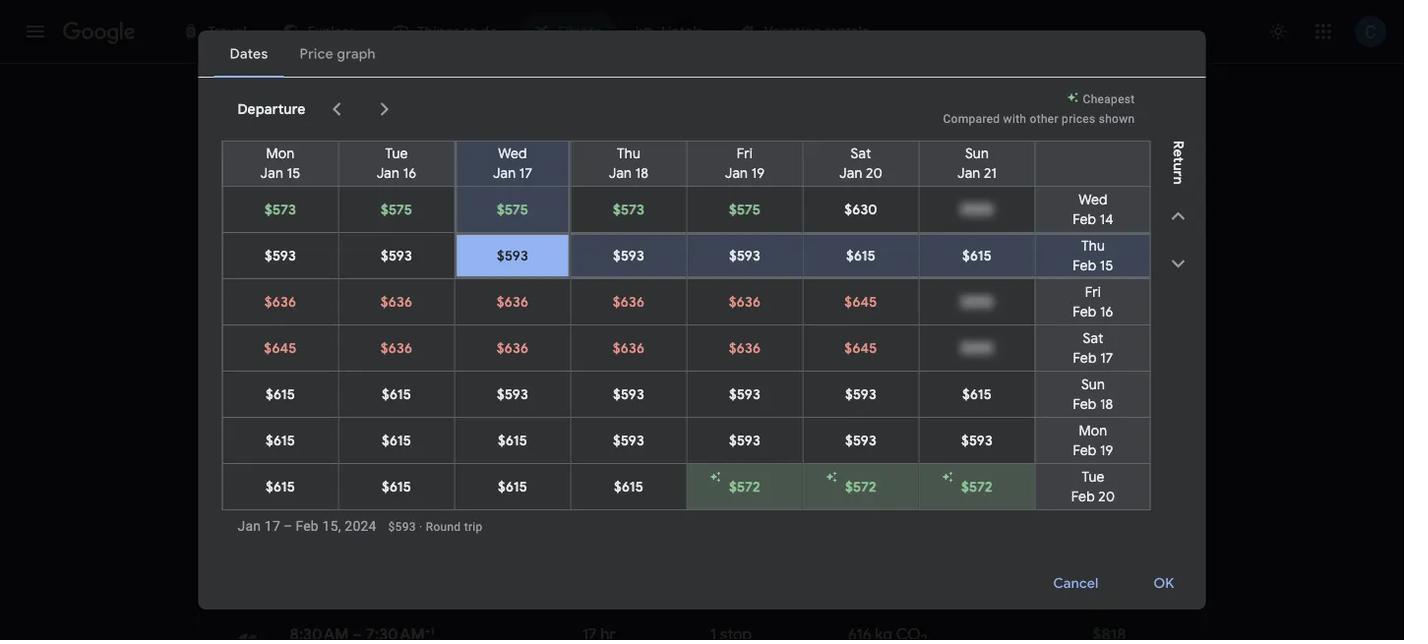 Task type: describe. For each thing, give the bounding box(es) containing it.
Return text field
[[1054, 29, 1144, 82]]

sun jan 21
[[958, 145, 997, 182]]

operated
[[450, 508, 500, 522]]

$845 round trip
[[1073, 317, 1127, 355]]

9:00 am – 10:40 pm
[[290, 317, 435, 337]]

based
[[242, 267, 276, 281]]

2 $575 from the left
[[497, 201, 529, 219]]

2 vertical spatial emissions
[[882, 508, 938, 521]]

thu inside wed feb 14 thu feb 15 fri feb 16 sat feb 17 sun feb 18 mon feb 19
[[1082, 237, 1106, 255]]

fri inside wed feb 14 thu feb 15 fri feb 16 sat feb 17 sun feb 18 mon feb 19
[[1086, 284, 1102, 301]]

$593 left the ·
[[388, 520, 416, 534]]

16 inside wed feb 14 thu feb 15 fri feb 16 sat feb 17 sun feb 18 mon feb 19
[[1101, 303, 1114, 321]]

2 and from the left
[[814, 267, 834, 281]]

by:
[[1155, 264, 1175, 282]]

1 stop 59 min phl
[[711, 410, 775, 448]]

$593 down 543
[[846, 432, 877, 450]]

trip right round
[[464, 520, 483, 534]]

$645 up avoids
[[264, 340, 297, 357]]

$593 up 1 stop 59 min phl
[[729, 386, 761, 404]]

adult.
[[682, 267, 713, 281]]

avoids
[[294, 361, 332, 375]]

$572 for 3rd $572 button from left
[[962, 478, 993, 496]]

Arrival time: 6:30 AM on  Wednesday, November 22. text field
[[361, 410, 430, 430]]

ranked
[[198, 267, 239, 281]]

– inside 11 hr 10 min mdw – lhr
[[612, 508, 620, 522]]

scroll down image
[[1167, 252, 1191, 276]]

1 stop flight. element for 11 hr 10 min
[[711, 484, 752, 507]]

round
[[426, 520, 461, 534]]

co inside avoids as much co 2 as 2,131 trees absorb in a day
[[385, 361, 402, 375]]

tue jan 16
[[377, 145, 417, 182]]

$615 down arrival time: 6:30 am on  wednesday, november 22. text box
[[382, 432, 412, 450]]

other
[[198, 573, 253, 598]]

by
[[503, 508, 516, 522]]

leaves o'hare international airport at 9:00 am on tuesday, november 21 and arrives at heathrow airport at 10:40 pm on tuesday, november 21. element
[[290, 317, 435, 337]]

$593 up 40
[[613, 247, 645, 265]]

compared with other prices shown
[[944, 112, 1136, 126]]

$636 down 40
[[613, 340, 645, 357]]

min inside 1 stop 2 hr 28 min dtw
[[752, 508, 773, 522]]

403
[[849, 317, 877, 337]]

$615 up the "connection"
[[614, 478, 644, 496]]

$593 up include
[[497, 247, 529, 265]]

filters
[[255, 98, 294, 116]]

0000 for 0000 text box
[[962, 201, 993, 218]]

learn more about ranking image
[[424, 265, 441, 283]]

Loading prices, Jan 21 to Feb 16 text field
[[962, 292, 993, 312]]

jan for sat
[[840, 164, 863, 182]]

lhr inside 11 hr 10 min mdw – lhr
[[620, 508, 643, 522]]

$645 button up 543
[[804, 326, 919, 371]]

departure
[[238, 100, 306, 118]]

1 $573 from the left
[[265, 201, 296, 219]]

hr for 7
[[595, 317, 610, 337]]

$615 down 0000 text box
[[963, 386, 992, 404]]

scroll left image
[[325, 97, 349, 121]]

2 for 403
[[926, 323, 933, 339]]

min for 11 hr 10 min
[[637, 484, 664, 504]]

ok
[[1154, 575, 1175, 593]]

19 for fri jan 19
[[752, 164, 765, 182]]

1 vertical spatial british
[[348, 434, 384, 448]]

co for 543
[[900, 410, 925, 430]]

emissions inside 543 kg co 2 +24% emissions
[[882, 434, 938, 448]]

for
[[653, 267, 669, 281]]

$593 down absorb
[[497, 386, 529, 404]]

2 inside 1 stop 2 hr 28 min dtw
[[711, 508, 718, 522]]

$615 up klm, virgin atlantic
[[382, 478, 412, 496]]

none search field containing all filters (5)
[[198, 0, 1219, 155]]

connection
[[627, 508, 690, 522]]

assistance
[[1012, 267, 1071, 281]]

2 $573 button from the left
[[571, 187, 687, 232]]

main content containing best departing flights
[[198, 171, 1206, 641]]

wed feb 14 thu feb 15 fri feb 16 sat feb 17 sun feb 18 mon feb 19
[[1073, 191, 1114, 460]]

Arrival time: 10:40 PM. text field
[[368, 317, 435, 337]]

in
[[535, 361, 546, 375]]

mon inside wed feb 14 thu feb 15 fri feb 16 sat feb 17 sun feb 18 mon feb 19
[[1080, 422, 1108, 440]]

e
[[1170, 149, 1188, 157]]

$593 up based
[[265, 247, 296, 265]]

other
[[1030, 112, 1059, 126]]

lhr for 40
[[615, 341, 638, 354]]

$593 down 49
[[613, 432, 645, 450]]

operated by skywest dba delta connection
[[450, 508, 690, 522]]

total duration 7 hr 40 min. element
[[583, 317, 711, 340]]

-
[[849, 341, 853, 355]]

49
[[614, 410, 632, 430]]

$615 up by
[[498, 478, 528, 496]]

t
[[1170, 157, 1188, 163]]

jan 17 – feb 15, 2024
[[238, 518, 377, 535]]

15 inside mon jan 15
[[287, 164, 301, 182]]

$645 down 403
[[845, 340, 878, 357]]

18 inside wed feb 14 thu feb 15 fri feb 16 sat feb 17 sun feb 18 mon feb 19
[[1101, 396, 1114, 413]]

$615 down 2:41 pm
[[266, 432, 295, 450]]

sat jan 20
[[840, 145, 883, 182]]

on for carry-
[[388, 98, 405, 116]]

apply.
[[914, 267, 947, 281]]

2 $575 button from the left
[[457, 187, 569, 232]]

19 for nov 21 – dec 19
[[432, 181, 445, 199]]

$636 down include
[[497, 293, 529, 311]]

hr for 11
[[599, 484, 614, 504]]

$572 for second $572 button from right
[[846, 478, 877, 496]]

klm,
[[330, 508, 357, 522]]

$615 up bag fees 'button'
[[847, 247, 876, 265]]

atlantic
[[396, 508, 438, 522]]

lhr for 49
[[615, 434, 638, 448]]

total duration 11 hr 10 min. element
[[583, 484, 711, 507]]

11 hr 10 min mdw – lhr
[[583, 484, 664, 522]]

845 US dollars text field
[[1090, 317, 1127, 337]]

2,131
[[427, 361, 458, 375]]

fri inside the fri jan 19
[[737, 145, 753, 162]]

leaves o'hare international airport at 2:41 pm on tuesday, november 21 and arrives at heathrow airport at 6:30 am on wednesday, november 22. element
[[290, 410, 430, 430]]

ok button
[[1131, 561, 1199, 608]]

Arrival time: 7:30 AM on  Wednesday, November 22. text field
[[366, 626, 435, 641]]

day
[[559, 361, 578, 375]]

bag fees button
[[837, 267, 885, 281]]

other departing flights
[[198, 573, 410, 598]]

nonstop flight. element
[[711, 317, 772, 340]]

859 US dollars text field
[[1091, 484, 1127, 504]]

american,
[[290, 434, 345, 448]]

$593 right 543 kg co 2 +24% emissions
[[962, 432, 993, 450]]

round for $849
[[1073, 435, 1105, 449]]

carry-
[[347, 98, 388, 116]]

8%
[[853, 341, 869, 355]]

$615 down absorb
[[498, 432, 528, 450]]

2 $572 button from the left
[[804, 465, 919, 510]]

skywest
[[519, 508, 565, 522]]

1 and from the left
[[327, 267, 347, 281]]

1 $575 from the left
[[381, 201, 413, 219]]

price
[[296, 267, 324, 281]]

sun inside sun jan 21
[[966, 145, 989, 162]]

flights for other departing flights
[[352, 573, 410, 598]]

r
[[1170, 141, 1188, 149]]

all filters (5) button
[[198, 91, 330, 123]]

shown
[[1099, 112, 1136, 126]]

jan for sun
[[958, 164, 981, 182]]

klm, virgin atlantic
[[330, 508, 438, 522]]

$615 down avoids
[[266, 386, 295, 404]]

818 US dollars text field
[[1093, 626, 1127, 641]]

40
[[614, 317, 633, 337]]

$636 up absorb
[[497, 340, 529, 357]]

– right 9:00 am
[[354, 317, 364, 337]]

$593 up 543
[[846, 386, 877, 404]]

feb inside "tue feb 20"
[[1072, 488, 1096, 506]]

849 US dollars text field
[[1090, 410, 1127, 430]]

best departing flights
[[198, 237, 396, 262]]

Departure time: 8:30 AM. text field
[[290, 626, 349, 641]]

trip for $859
[[1108, 509, 1127, 523]]

british airways, iberia, finnair
[[354, 341, 517, 354]]

min for 1 stop
[[728, 434, 748, 448]]

$859 round trip
[[1073, 484, 1127, 523]]

$636 up 10:40 pm text field
[[381, 293, 413, 311]]

1 delta from the left
[[290, 508, 319, 522]]

$636 down based
[[265, 293, 297, 311]]

15 inside wed feb 14 thu feb 15 fri feb 16 sat feb 17 sun feb 18 mon feb 19
[[1101, 257, 1114, 275]]

2 fees from the left
[[861, 267, 885, 281]]

0000 for 0000 text box
[[962, 340, 993, 356]]

2 finnair from the top
[[479, 434, 517, 448]]

tue feb 20
[[1072, 469, 1116, 506]]

21 – dec
[[376, 181, 428, 199]]

2024
[[345, 518, 377, 535]]

1 stop flight. element for 9 hr 49 min
[[711, 410, 752, 433]]

3 $572 button from the left
[[920, 465, 1035, 510]]

– inside 7 hr 40 min – lhr
[[607, 341, 615, 354]]

emissions
[[936, 98, 1000, 116]]

wed for jan
[[498, 145, 527, 162]]

·
[[419, 520, 423, 534]]

2 delta from the left
[[595, 508, 624, 522]]

connecting airports
[[1054, 98, 1186, 116]]

charges
[[766, 267, 810, 281]]

american, british airways
[[290, 434, 431, 448]]

emissions inside 403 kg co 2 -8% emissions
[[872, 341, 929, 355]]

$645 button up 8%
[[804, 280, 919, 325]]

absorb
[[493, 361, 532, 375]]

+ 1
[[425, 626, 435, 638]]

kg inside '618 kg co 2'
[[876, 484, 893, 504]]

cancel
[[1054, 575, 1099, 593]]

flights for best departing flights
[[338, 237, 396, 262]]

3 $575 button from the left
[[688, 187, 803, 232]]

nov 21 – dec 19
[[346, 181, 445, 199]]

date grid button
[[924, 171, 1052, 206]]

convenience
[[351, 267, 420, 281]]

tue for feb
[[1082, 469, 1105, 486]]

$849
[[1090, 410, 1127, 430]]

Loading prices, Jan 21 to Feb 17 text field
[[962, 339, 993, 358]]

$615 up the 17 – feb
[[266, 478, 295, 496]]

2 as from the left
[[411, 361, 424, 375]]

any dates
[[531, 181, 597, 199]]

include
[[491, 267, 531, 281]]

date grid
[[975, 180, 1036, 197]]

track prices
[[232, 181, 312, 199]]

all filters (5)
[[236, 98, 315, 116]]

$615 up arrival time: 6:30 am on  wednesday, november 22. text box
[[382, 386, 412, 404]]

11
[[583, 484, 595, 504]]

layover (1 of 1) is a 59 min layover at philadelphia international airport in philadelphia. element
[[711, 433, 839, 449]]

1 finnair from the top
[[479, 341, 517, 354]]

1 inside 2:41 pm – 6:30 am + 1
[[426, 410, 430, 422]]

1 carry-on bag
[[338, 98, 433, 116]]

bag inside popup button
[[408, 98, 433, 116]]

618
[[849, 484, 872, 504]]

min for 9 hr 49 min
[[636, 410, 663, 430]]

mon inside mon jan 15
[[266, 145, 295, 162]]

$636 down 10:40 pm
[[381, 340, 413, 357]]



Task type: locate. For each thing, give the bounding box(es) containing it.
0 horizontal spatial sat
[[851, 145, 872, 162]]

0 vertical spatial emissions
[[872, 341, 929, 355]]

17 inside wed jan 17
[[520, 164, 533, 182]]

price
[[1112, 180, 1145, 197]]

$645
[[845, 293, 878, 311], [264, 340, 297, 357], [845, 340, 878, 357]]

18 inside thu jan 18
[[636, 164, 649, 182]]

0 horizontal spatial $573 button
[[223, 187, 338, 232]]

jan inside thu jan 18
[[609, 164, 632, 182]]

$615
[[847, 247, 876, 265], [963, 247, 992, 265], [266, 386, 295, 404], [382, 386, 412, 404], [963, 386, 992, 404], [266, 432, 295, 450], [382, 432, 412, 450], [498, 432, 528, 450], [266, 478, 295, 496], [382, 478, 412, 496], [498, 478, 528, 496], [614, 478, 644, 496]]

hr right '7'
[[595, 317, 610, 337]]

co right 403
[[901, 317, 926, 337]]

0 vertical spatial thu
[[617, 145, 641, 162]]

wed for feb
[[1079, 191, 1108, 209]]

$636 down nonstop
[[729, 340, 761, 357]]

swap origin and destination. image
[[500, 44, 523, 67]]

2 horizontal spatial $572
[[962, 478, 993, 496]]

2 vertical spatial lhr
[[620, 508, 643, 522]]

prices left learn more about tracked prices icon
[[271, 181, 312, 199]]

min right 49
[[636, 410, 663, 430]]

dba
[[568, 508, 592, 522]]

ranked based on price and convenience
[[198, 267, 420, 281]]

0 horizontal spatial $575
[[381, 201, 413, 219]]

prices
[[453, 267, 488, 281]]

min inside 11 hr 10 min mdw – lhr
[[637, 484, 664, 504]]

$630 button
[[804, 187, 919, 232]]

min inside 1 stop 59 min phl
[[728, 434, 748, 448]]

round inside $849 round trip
[[1073, 435, 1105, 449]]

flights up leaves o'hare international airport at 8:30 am on tuesday, november 21 and arrives at london gatwick airport at 7:30 am on wednesday, november 22. element
[[352, 573, 410, 598]]

emissions button
[[924, 91, 1034, 123]]

18 right dates
[[636, 164, 649, 182]]

Loading prices, Jan 21 to Feb 14 text field
[[962, 200, 993, 220]]

tue inside 'tue jan 16'
[[385, 145, 408, 162]]

0 vertical spatial finnair
[[479, 341, 517, 354]]

19
[[752, 164, 765, 182], [432, 181, 445, 199], [1101, 442, 1114, 460]]

min for 7 hr 40 min
[[637, 317, 663, 337]]

1 horizontal spatial as
[[411, 361, 424, 375]]

1 vertical spatial 17
[[1101, 349, 1114, 367]]

– down 10
[[612, 508, 620, 522]]

0 vertical spatial british
[[354, 341, 389, 354]]

co inside '618 kg co 2'
[[896, 484, 921, 504]]

0 vertical spatial 15
[[287, 164, 301, 182]]

sat inside wed feb 14 thu feb 15 fri feb 16 sat feb 17 sun feb 18 mon feb 19
[[1083, 330, 1104, 348]]

2 horizontal spatial 19
[[1101, 442, 1114, 460]]

0 horizontal spatial 15
[[287, 164, 301, 182]]

0 horizontal spatial 18
[[636, 164, 649, 182]]

trip inside $845 round trip
[[1108, 342, 1127, 355]]

jan inside sat jan 20
[[840, 164, 863, 182]]

lhr down 10
[[620, 508, 643, 522]]

prices inside find the best price region
[[271, 181, 312, 199]]

0 horizontal spatial bag
[[408, 98, 433, 116]]

best
[[198, 237, 239, 262]]

departing up departure time: 8:30 am. text field
[[258, 573, 348, 598]]

–
[[354, 317, 364, 337], [607, 341, 615, 354], [348, 410, 358, 430], [607, 434, 615, 448], [612, 508, 620, 522]]

delta down 1:40 pm
[[290, 508, 319, 522]]

0 vertical spatial departing
[[244, 237, 334, 262]]

jan for thu
[[609, 164, 632, 182]]

kg inside 403 kg co 2 -8% emissions
[[880, 317, 898, 337]]

airways,
[[393, 341, 439, 354]]

– up american, british airways on the bottom
[[348, 410, 358, 430]]

20 inside "tue feb 20"
[[1099, 488, 1116, 506]]

1 horizontal spatial $572
[[846, 478, 877, 496]]

stop for 11 hr 10 min
[[720, 484, 752, 504]]

taxes
[[583, 267, 613, 281]]

0 vertical spatial iberia,
[[442, 341, 476, 354]]

$572 up +41%
[[846, 478, 877, 496]]

jan for wed
[[493, 164, 516, 182]]

bag right scroll right image
[[408, 98, 433, 116]]

Arrival time: 6:50 AM on  Wednesday, November 22. text field
[[364, 484, 432, 504]]

main content
[[198, 171, 1206, 641]]

2 0000 from the top
[[962, 294, 993, 310]]

tue up nov 21 – dec 19
[[385, 145, 408, 162]]

0 vertical spatial sat
[[851, 145, 872, 162]]

1 $573 button from the left
[[223, 187, 338, 232]]

dates
[[560, 181, 597, 199]]

jan for fri
[[725, 164, 748, 182]]

kg right 543
[[879, 410, 897, 430]]

20 for tue
[[1099, 488, 1116, 506]]

passenger
[[950, 267, 1008, 281]]

$636 button
[[223, 280, 338, 325], [339, 280, 454, 325], [455, 280, 571, 325], [571, 280, 687, 325], [688, 280, 803, 325], [339, 326, 454, 371], [455, 326, 571, 371], [571, 326, 687, 371], [688, 326, 803, 371]]

lhr
[[615, 341, 638, 354], [615, 434, 638, 448], [620, 508, 643, 522]]

fri jan 19
[[725, 145, 765, 182]]

0000 down date
[[962, 201, 993, 218]]

3 round from the top
[[1073, 509, 1105, 523]]

hr inside 11 hr 10 min mdw – lhr
[[599, 484, 614, 504]]

jan inside mon jan 15
[[260, 164, 284, 182]]

$573 down thu jan 18
[[613, 201, 645, 219]]

+ inside 2:41 pm – 6:30 am + 1
[[421, 410, 426, 422]]

1 horizontal spatial prices
[[1062, 112, 1096, 126]]

+ inside arrival time: 7:30 am on  wednesday, november 22. text box
[[425, 626, 430, 638]]

1 $575 button from the left
[[339, 187, 454, 232]]

0 horizontal spatial 20
[[866, 164, 883, 182]]

all
[[236, 98, 252, 116]]

1 horizontal spatial $575
[[497, 201, 529, 219]]

0 horizontal spatial fees
[[626, 267, 650, 281]]

emissions right 8%
[[872, 341, 929, 355]]

hr inside 7 hr 40 min – lhr
[[595, 317, 610, 337]]

on left "price"
[[279, 267, 293, 281]]

2 inside avoids as much co 2 as 2,131 trees absorb in a day
[[402, 366, 407, 377]]

1 vertical spatial 1 stop flight. element
[[711, 484, 752, 507]]

trip for $849
[[1108, 435, 1127, 449]]

403 kg co 2 -8% emissions
[[849, 317, 933, 355]]

1 horizontal spatial bag
[[837, 267, 858, 281]]

1 inside 1 stop 2 hr 28 min dtw
[[711, 484, 717, 504]]

$593 · round trip
[[388, 520, 483, 534]]

19 inside the fri jan 19
[[752, 164, 765, 182]]

0 vertical spatial sun
[[966, 145, 989, 162]]

1 vertical spatial 20
[[1099, 488, 1116, 506]]

co right 543
[[900, 410, 925, 430]]

$575 down the fri jan 19
[[729, 201, 761, 219]]

sort
[[1124, 264, 1152, 282]]

1 $572 button from the left
[[688, 465, 803, 510]]

$573 button up best departing flights
[[223, 187, 338, 232]]

on inside popup button
[[388, 98, 405, 116]]

sort by: button
[[1116, 255, 1206, 291]]

on up 'tue jan 16'
[[388, 98, 405, 116]]

min right 59
[[728, 434, 748, 448]]

1 vertical spatial departing
[[258, 573, 348, 598]]

departing
[[244, 237, 334, 262], [258, 573, 348, 598]]

1 inside arrival time: 7:30 am on  wednesday, november 22. text box
[[430, 626, 435, 638]]

2 vertical spatial kg
[[876, 484, 893, 504]]

1:40 pm
[[290, 484, 346, 504]]

– down 49
[[607, 434, 615, 448]]

1 $572 from the left
[[730, 478, 761, 496]]

departing for best
[[244, 237, 334, 262]]

wed down swap origin and destination. image
[[498, 145, 527, 162]]

1 horizontal spatial and
[[814, 267, 834, 281]]

on for based
[[279, 267, 293, 281]]

0 vertical spatial 0000
[[962, 201, 993, 218]]

hr inside "9 hr 49 min – lhr"
[[595, 410, 610, 430]]

mon
[[266, 145, 295, 162], [1080, 422, 1108, 440]]

$575 down nov 21 – dec 19
[[381, 201, 413, 219]]

1 horizontal spatial 15
[[1101, 257, 1114, 275]]

tue down $849 round trip
[[1082, 469, 1105, 486]]

1 vertical spatial prices
[[271, 181, 312, 199]]

3 $572 from the left
[[962, 478, 993, 496]]

$593 up 49
[[613, 386, 645, 404]]

1 horizontal spatial thu
[[1082, 237, 1106, 255]]

kg up +41% emissions
[[876, 484, 893, 504]]

21
[[984, 164, 997, 182]]

1 vertical spatial kg
[[879, 410, 897, 430]]

stop
[[720, 410, 752, 430], [720, 484, 752, 504]]

1 vertical spatial 18
[[1101, 396, 1114, 413]]

1 fees from the left
[[626, 267, 650, 281]]

jan inside the fri jan 19
[[725, 164, 748, 182]]

0 vertical spatial 1 stop flight. element
[[711, 410, 752, 433]]

0 vertical spatial bag
[[408, 98, 433, 116]]

3 0000 from the top
[[962, 340, 993, 356]]

0 vertical spatial stop
[[720, 410, 752, 430]]

leaves o'hare international airport at 8:30 am on tuesday, november 21 and arrives at london gatwick airport at 7:30 am on wednesday, november 22. element
[[290, 626, 435, 641]]

$645 button down based
[[223, 326, 338, 371]]

$575 down wed jan 17
[[497, 201, 529, 219]]

0 vertical spatial wed
[[498, 145, 527, 162]]

$572 up 28
[[730, 478, 761, 496]]

layover (1 of 1) is a 2 hr 28 min layover at detroit metropolitan wayne county airport in detroit. element
[[711, 507, 839, 523]]

trip down 859 us dollars text box
[[1108, 509, 1127, 523]]

avoids as much co2 as 2131 trees absorb in a day. learn more about this calculation. image
[[586, 362, 598, 374]]

min inside 7 hr 40 min – lhr
[[637, 317, 663, 337]]

jan inside sun jan 21
[[958, 164, 981, 182]]

kg inside 543 kg co 2 +24% emissions
[[879, 410, 897, 430]]

0 vertical spatial mon
[[266, 145, 295, 162]]

0000 for the 0000 text box
[[962, 294, 993, 310]]

departing for other
[[258, 573, 348, 598]]

lhr inside 7 hr 40 min – lhr
[[615, 341, 638, 354]]

0 horizontal spatial delta
[[290, 508, 319, 522]]

emissions
[[872, 341, 929, 355], [882, 434, 938, 448], [882, 508, 938, 521]]

$849 round trip
[[1073, 410, 1127, 449]]

co for 618
[[896, 484, 921, 504]]

1 vertical spatial 15
[[1101, 257, 1114, 275]]

593 US dollars text field
[[388, 520, 416, 534]]

2 horizontal spatial $572 button
[[920, 465, 1035, 510]]

kg right 403
[[880, 317, 898, 337]]

hr right 11
[[599, 484, 614, 504]]

2 inside '618 kg co 2'
[[921, 490, 928, 507]]

17 inside wed feb 14 thu feb 15 fri feb 16 sat feb 17 sun feb 18 mon feb 19
[[1101, 349, 1114, 367]]

1 vertical spatial tue
[[1082, 469, 1105, 486]]

scroll up image
[[1167, 205, 1191, 228]]

17 – feb
[[265, 518, 319, 535]]

$572 for 3rd $572 button from the right
[[730, 478, 761, 496]]

avoids as much co 2 as 2,131 trees absorb in a day
[[294, 361, 578, 377]]

thu down 14
[[1082, 237, 1106, 255]]

Departure time: 2:41 PM. text field
[[290, 410, 344, 430]]

co right much in the left of the page
[[385, 361, 402, 375]]

finnair down absorb
[[479, 434, 517, 448]]

prices right other
[[1062, 112, 1096, 126]]

1 inside 1 stop 59 min phl
[[711, 410, 717, 430]]

0 horizontal spatial wed
[[498, 145, 527, 162]]

16 inside 'tue jan 16'
[[403, 164, 417, 182]]

flights up convenience
[[338, 237, 396, 262]]

1 horizontal spatial $575 button
[[457, 187, 569, 232]]

1 horizontal spatial sat
[[1083, 330, 1104, 348]]

round for $845
[[1073, 342, 1105, 355]]

required
[[534, 267, 580, 281]]

$636 up nonstop
[[729, 293, 761, 311]]

10
[[617, 484, 634, 504]]

0 vertical spatial 16
[[403, 164, 417, 182]]

round down "tue feb 20"
[[1073, 509, 1105, 523]]

trip inside $859 round trip
[[1108, 509, 1127, 523]]

tue inside "tue feb 20"
[[1082, 469, 1105, 486]]

tue
[[385, 145, 408, 162], [1082, 469, 1105, 486]]

2 left 28
[[711, 508, 718, 522]]

0 vertical spatial tue
[[385, 145, 408, 162]]

+41%
[[849, 508, 878, 521]]

tue for jan
[[385, 145, 408, 162]]

1 vertical spatial 16
[[1101, 303, 1114, 321]]

stop inside 1 stop 59 min phl
[[720, 410, 752, 430]]

20 down $849 round trip
[[1099, 488, 1116, 506]]

wed inside wed feb 14 thu feb 15 fri feb 16 sat feb 17 sun feb 18 mon feb 19
[[1079, 191, 1108, 209]]

0 horizontal spatial 16
[[403, 164, 417, 182]]

2 horizontal spatial $575
[[729, 201, 761, 219]]

Departure time: 1:40 PM. text field
[[290, 484, 346, 504]]

1 horizontal spatial 17
[[1101, 349, 1114, 367]]

$636
[[265, 293, 297, 311], [381, 293, 413, 311], [497, 293, 529, 311], [613, 293, 645, 311], [729, 293, 761, 311], [381, 340, 413, 357], [497, 340, 529, 357], [613, 340, 645, 357], [729, 340, 761, 357]]

2 vertical spatial round
[[1073, 509, 1105, 523]]

0 vertical spatial lhr
[[615, 341, 638, 354]]

total duration 17 hr. element
[[583, 626, 711, 641]]

0 horizontal spatial 17
[[520, 164, 533, 182]]

1 vertical spatial bag
[[837, 267, 858, 281]]

1 as from the left
[[335, 361, 348, 375]]

as left much in the left of the page
[[335, 361, 348, 375]]

sun inside wed feb 14 thu feb 15 fri feb 16 sat feb 17 sun feb 18 mon feb 19
[[1082, 376, 1106, 394]]

28
[[735, 508, 749, 522]]

mon up track prices
[[266, 145, 295, 162]]

hr left 28
[[721, 508, 732, 522]]

lhr inside "9 hr 49 min – lhr"
[[615, 434, 638, 448]]

2 for 543
[[925, 416, 932, 433]]

1 stop flight. element
[[711, 410, 752, 433], [711, 484, 752, 507], [711, 626, 752, 641]]

1 vertical spatial round
[[1073, 435, 1105, 449]]

2 down airways,
[[402, 366, 407, 377]]

1 vertical spatial wed
[[1079, 191, 1108, 209]]

finnair up absorb
[[479, 341, 517, 354]]

0 horizontal spatial $573
[[265, 201, 296, 219]]

10:40 pm
[[368, 317, 435, 337]]

16
[[403, 164, 417, 182], [1101, 303, 1114, 321]]

1 vertical spatial flights
[[352, 573, 410, 598]]

20
[[866, 164, 883, 182], [1099, 488, 1116, 506]]

wed jan 17
[[493, 145, 533, 182]]

2 $572 from the left
[[846, 478, 877, 496]]

nonstop
[[711, 317, 772, 337]]

learn more about tracked prices image
[[316, 181, 334, 199]]

sort by:
[[1124, 264, 1175, 282]]

+41% emissions
[[849, 508, 938, 521]]

+24%
[[849, 434, 878, 448]]

17
[[520, 164, 533, 182], [1101, 349, 1114, 367]]

fri
[[737, 145, 753, 162], [1086, 284, 1102, 301]]

+ inside 6:50 am +
[[423, 484, 428, 496]]

2:41 pm
[[290, 410, 344, 430]]

0 horizontal spatial $572
[[730, 478, 761, 496]]

0 horizontal spatial thu
[[617, 145, 641, 162]]

bag left may
[[837, 267, 858, 281]]

kg for 403
[[880, 317, 898, 337]]

Departure text field
[[888, 29, 978, 82]]

as down airways,
[[411, 361, 424, 375]]

1 vertical spatial mon
[[1080, 422, 1108, 440]]

0 vertical spatial round
[[1073, 342, 1105, 355]]

1 horizontal spatial 16
[[1101, 303, 1114, 321]]

15
[[287, 164, 301, 182], [1101, 257, 1114, 275]]

0 horizontal spatial fri
[[737, 145, 753, 162]]

Departure time: 9:00 AM. text field
[[290, 317, 351, 337]]

$636 up 40
[[613, 293, 645, 311]]

1 vertical spatial iberia,
[[442, 434, 476, 448]]

2 inside 543 kg co 2 +24% emissions
[[925, 416, 932, 433]]

graph
[[1149, 180, 1187, 197]]

1 vertical spatial finnair
[[479, 434, 517, 448]]

fees
[[626, 267, 650, 281], [861, 267, 885, 281]]

jan
[[260, 164, 284, 182], [377, 164, 400, 182], [493, 164, 516, 182], [609, 164, 632, 182], [725, 164, 748, 182], [840, 164, 863, 182], [958, 164, 981, 182], [238, 518, 261, 535]]

stop inside 1 stop 2 hr 28 min dtw
[[720, 484, 752, 504]]

0 horizontal spatial 19
[[432, 181, 445, 199]]

cancel button
[[1030, 561, 1123, 608]]

wed up 14
[[1079, 191, 1108, 209]]

2:41 pm – 6:30 am + 1
[[290, 410, 430, 430]]

0 horizontal spatial as
[[335, 361, 348, 375]]

$593 up convenience
[[381, 247, 413, 265]]

0000 down the 0000 text box
[[962, 340, 993, 356]]

1 stop from the top
[[720, 410, 752, 430]]

stop up 28
[[720, 484, 752, 504]]

0 horizontal spatial on
[[279, 267, 293, 281]]

leaves chicago midway international airport at 1:40 pm on tuesday, november 21 and arrives at heathrow airport at 6:50 am on wednesday, november 22. element
[[290, 484, 432, 504]]

$615 up passenger
[[963, 247, 992, 265]]

2 left 0000 text box
[[926, 323, 933, 339]]

hr inside 1 stop 2 hr 28 min dtw
[[721, 508, 732, 522]]

total duration 9 hr 49 min. element
[[583, 410, 711, 433]]

2 for 618
[[921, 490, 928, 507]]

18 down $845 round trip
[[1101, 396, 1114, 413]]

co inside 403 kg co 2 -8% emissions
[[901, 317, 926, 337]]

jan for mon
[[260, 164, 284, 182]]

20 up $630 at the right top of the page
[[866, 164, 883, 182]]

stop for 9 hr 49 min
[[720, 410, 752, 430]]

$845
[[1090, 317, 1127, 337]]

19 inside find the best price region
[[432, 181, 445, 199]]

jan inside 'tue jan 16'
[[377, 164, 400, 182]]

0 vertical spatial flights
[[338, 237, 396, 262]]

618 kg co 2
[[849, 484, 928, 507]]

$859
[[1091, 484, 1127, 504]]

2 stop from the top
[[720, 484, 752, 504]]

1 vertical spatial sat
[[1083, 330, 1104, 348]]

$593 right 59
[[729, 432, 761, 450]]

grid
[[1010, 180, 1036, 197]]

stop up 59
[[720, 410, 752, 430]]

kg for 543
[[879, 410, 897, 430]]

0 vertical spatial 18
[[636, 164, 649, 182]]

1 horizontal spatial $572 button
[[804, 465, 919, 510]]

scroll right image
[[373, 97, 396, 121]]

None search field
[[198, 0, 1219, 155]]

trip for $845
[[1108, 342, 1127, 355]]

co inside 543 kg co 2 +24% emissions
[[900, 410, 925, 430]]

jan for tue
[[377, 164, 400, 182]]

british up much in the left of the page
[[354, 341, 389, 354]]

1 horizontal spatial 18
[[1101, 396, 1114, 413]]

1 1 stop flight. element from the top
[[711, 410, 752, 433]]

thu up find the best price region at the top of the page
[[617, 145, 641, 162]]

$572 right '618 kg co 2'
[[962, 478, 993, 496]]

trip inside $849 round trip
[[1108, 435, 1127, 449]]

1 horizontal spatial sun
[[1082, 376, 1106, 394]]

0 horizontal spatial prices
[[271, 181, 312, 199]]

min up the "connection"
[[637, 484, 664, 504]]

1 horizontal spatial delta
[[595, 508, 624, 522]]

airports
[[1133, 98, 1186, 116]]

fri up find the best price region at the top of the page
[[737, 145, 753, 162]]

1 0000 from the top
[[962, 201, 993, 218]]

$575 button down 'tue jan 16'
[[339, 187, 454, 232]]

2 round from the top
[[1073, 435, 1105, 449]]

lhr down 49
[[615, 434, 638, 448]]

round inside $859 round trip
[[1073, 509, 1105, 523]]

1 vertical spatial on
[[279, 267, 293, 281]]

20 for sat
[[866, 164, 883, 182]]

thu inside thu jan 18
[[617, 145, 641, 162]]

543 kg co 2 +24% emissions
[[849, 410, 938, 448]]

1 iberia, from the top
[[442, 341, 476, 354]]

1 vertical spatial fri
[[1086, 284, 1102, 301]]

hr for 9
[[595, 410, 610, 430]]

19 inside wed feb 14 thu feb 15 fri feb 16 sat feb 17 sun feb 18 mon feb 19
[[1101, 442, 1114, 460]]

connecting airports button
[[1042, 91, 1219, 123]]

0 vertical spatial prices
[[1062, 112, 1096, 126]]

– inside "9 hr 49 min – lhr"
[[607, 434, 615, 448]]

1 vertical spatial 0000
[[962, 294, 993, 310]]

feb
[[1073, 211, 1097, 228], [1073, 257, 1097, 275], [1073, 303, 1097, 321], [1074, 349, 1097, 367], [1074, 396, 1097, 413], [1073, 442, 1097, 460], [1072, 488, 1096, 506]]

emissions right +24%
[[882, 434, 938, 448]]

6:50 am +
[[364, 484, 428, 504]]

$645 up 403
[[845, 293, 878, 311]]

2 horizontal spatial $575 button
[[688, 187, 803, 232]]

airways
[[387, 434, 431, 448]]

co for 403
[[901, 317, 926, 337]]

3 $575 from the left
[[729, 201, 761, 219]]

departing up ranked based on price and convenience at left
[[244, 237, 334, 262]]

2 up +41% emissions
[[921, 490, 928, 507]]

2 1 stop flight. element from the top
[[711, 484, 752, 507]]

0 vertical spatial kg
[[880, 317, 898, 337]]

0 horizontal spatial sun
[[966, 145, 989, 162]]

round
[[1073, 342, 1105, 355], [1073, 435, 1105, 449], [1073, 509, 1105, 523]]

any
[[531, 181, 557, 199]]

$573 button
[[223, 187, 338, 232], [571, 187, 687, 232]]

$575 button down wed jan 17
[[457, 187, 569, 232]]

2 iberia, from the top
[[442, 434, 476, 448]]

1 horizontal spatial wed
[[1079, 191, 1108, 209]]

 image
[[323, 508, 326, 522]]

15 left "sort"
[[1101, 257, 1114, 275]]

price graph
[[1112, 180, 1187, 197]]

bag inside main content
[[837, 267, 858, 281]]

0 vertical spatial on
[[388, 98, 405, 116]]

1 horizontal spatial 20
[[1099, 488, 1116, 506]]

2 $573 from the left
[[613, 201, 645, 219]]

kg
[[880, 317, 898, 337], [879, 410, 897, 430], [876, 484, 893, 504]]

1 round from the top
[[1073, 342, 1105, 355]]

trees
[[462, 361, 490, 375]]

2 inside 403 kg co 2 -8% emissions
[[926, 323, 933, 339]]

17 left dates
[[520, 164, 533, 182]]

and right "price"
[[327, 267, 347, 281]]

$645 button
[[804, 280, 919, 325], [223, 326, 338, 371], [804, 326, 919, 371]]

r
[[1170, 171, 1188, 177]]

min inside "9 hr 49 min – lhr"
[[636, 410, 663, 430]]

15,
[[323, 518, 341, 535]]

british
[[354, 341, 389, 354], [348, 434, 384, 448]]

$593 up optional at top right
[[729, 247, 761, 265]]

2 right 543
[[925, 416, 932, 433]]

round down $845
[[1073, 342, 1105, 355]]

2 vertical spatial 1 stop flight. element
[[711, 626, 752, 641]]

round inside $845 round trip
[[1073, 342, 1105, 355]]

14
[[1100, 211, 1114, 228]]

round for $859
[[1073, 509, 1105, 523]]

connecting
[[1054, 98, 1130, 116]]

$575 button down the fri jan 19
[[688, 187, 803, 232]]

$572 button
[[688, 465, 803, 510], [804, 465, 919, 510], [920, 465, 1035, 510]]

sat inside sat jan 20
[[851, 145, 872, 162]]

find the best price region
[[198, 171, 1206, 222]]

wed inside wed jan 17
[[498, 145, 527, 162]]

20 inside sat jan 20
[[866, 164, 883, 182]]

1 horizontal spatial fri
[[1086, 284, 1102, 301]]

17 down $845 text field
[[1101, 349, 1114, 367]]

optional
[[717, 267, 763, 281]]

0 vertical spatial 17
[[520, 164, 533, 182]]

1 horizontal spatial 19
[[752, 164, 765, 182]]

0 horizontal spatial $572 button
[[688, 465, 803, 510]]

3 1 stop flight. element from the top
[[711, 626, 752, 641]]

0 horizontal spatial $575 button
[[339, 187, 454, 232]]

jan inside wed jan 17
[[493, 164, 516, 182]]

min right 40
[[637, 317, 663, 337]]

1 inside 1 carry-on bag popup button
[[338, 98, 344, 116]]

virgin
[[361, 508, 393, 522]]

thu jan 18
[[609, 145, 649, 182]]

emissions down '618 kg co 2'
[[882, 508, 938, 521]]

1 vertical spatial sun
[[1082, 376, 1106, 394]]

american
[[290, 341, 343, 354]]



Task type: vqa. For each thing, say whether or not it's contained in the screenshot.
compared with other prices shown
yes



